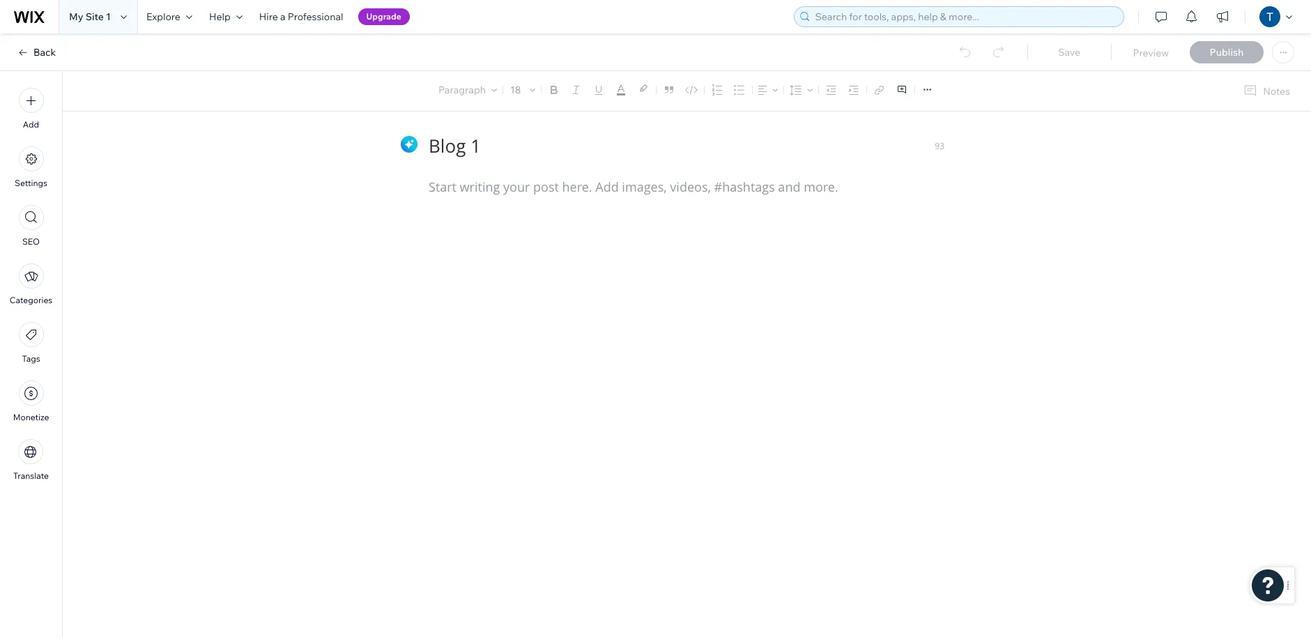 Task type: vqa. For each thing, say whether or not it's contained in the screenshot.
Services & Events LINK
no



Task type: describe. For each thing, give the bounding box(es) containing it.
monetize
[[13, 412, 49, 422]]

add button
[[18, 88, 44, 130]]

93
[[935, 140, 945, 151]]

back
[[33, 46, 56, 59]]

professional
[[288, 10, 343, 23]]

paragraph
[[439, 84, 486, 96]]

menu containing add
[[0, 79, 62, 489]]

hire
[[259, 10, 278, 23]]

hire a professional
[[259, 10, 343, 23]]

a
[[280, 10, 286, 23]]

Search for tools, apps, help & more... field
[[811, 7, 1120, 26]]

help button
[[201, 0, 251, 33]]

site
[[85, 10, 104, 23]]

upgrade button
[[358, 8, 410, 25]]

help
[[209, 10, 231, 23]]

notes
[[1263, 85, 1290, 97]]

seo button
[[18, 205, 44, 247]]

my
[[69, 10, 83, 23]]



Task type: locate. For each thing, give the bounding box(es) containing it.
categories
[[10, 295, 52, 305]]

tags
[[22, 353, 40, 364]]

my site 1
[[69, 10, 111, 23]]

upgrade
[[366, 11, 401, 22]]

notes button
[[1238, 82, 1294, 100]]

explore
[[146, 10, 180, 23]]

hire a professional link
[[251, 0, 352, 33]]

translate button
[[13, 439, 49, 481]]

categories button
[[10, 263, 52, 305]]

back button
[[17, 46, 56, 59]]

add
[[23, 119, 39, 130]]

menu
[[0, 79, 62, 489]]

Add a Catchy Title text field
[[429, 133, 935, 158]]

translate
[[13, 471, 49, 481]]

monetize button
[[13, 381, 49, 422]]

seo
[[22, 236, 40, 247]]

1
[[106, 10, 111, 23]]

settings
[[15, 178, 47, 188]]

settings button
[[15, 146, 47, 188]]

tags button
[[18, 322, 44, 364]]

paragraph button
[[436, 80, 500, 100]]



